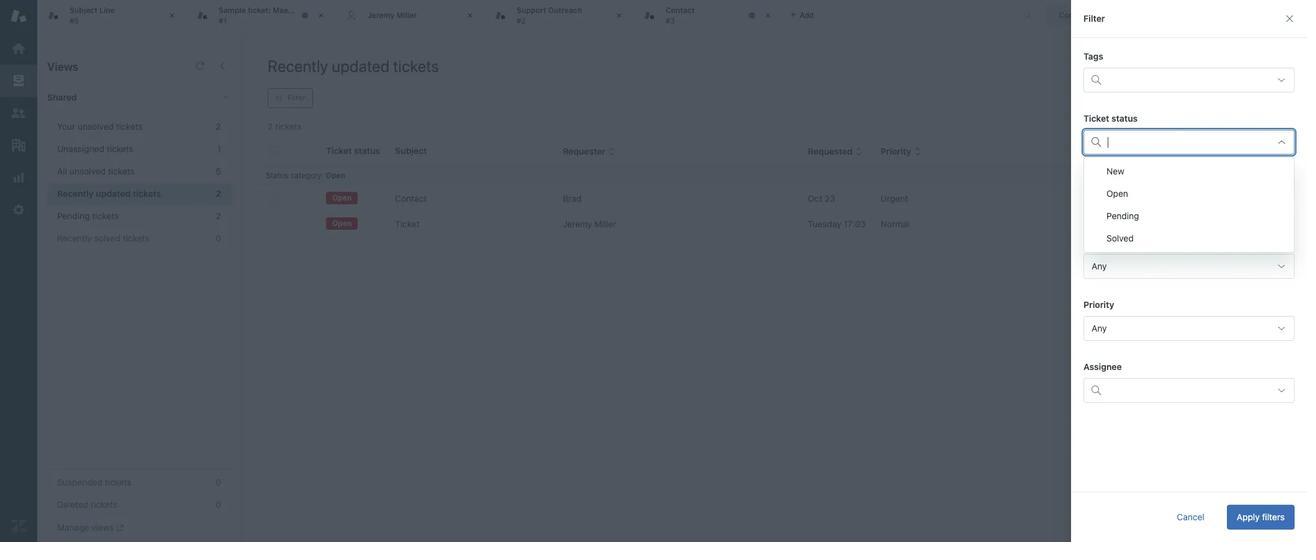 Task type: vqa. For each thing, say whether or not it's contained in the screenshot.


Task type: describe. For each thing, give the bounding box(es) containing it.
brad
[[563, 193, 582, 204]]

unassigned tickets
[[57, 143, 133, 154]]

subject line #5
[[70, 6, 115, 25]]

collapse views pane image
[[217, 61, 227, 71]]

views
[[91, 522, 114, 533]]

close image for jeremy miller tab
[[464, 9, 476, 22]]

ticket
[[307, 6, 328, 15]]

reporting image
[[11, 170, 27, 186]]

(opens in a new tab) image
[[114, 524, 124, 532]]

contact for contact #3
[[666, 6, 695, 15]]

suspended
[[57, 477, 102, 488]]

1 horizontal spatial recently updated tickets
[[268, 57, 439, 75]]

refresh views pane image
[[195, 61, 205, 71]]

priority button
[[881, 146, 921, 157]]

ceci for normal
[[1080, 219, 1097, 229]]

conversations
[[1059, 10, 1110, 20]]

#3
[[666, 16, 675, 25]]

assignee inside filter dialog
[[1084, 361, 1122, 372]]

pending for pending
[[1107, 211, 1139, 221]]

close image for tab containing support outreach
[[613, 9, 625, 22]]

1 vertical spatial jeremy
[[563, 219, 592, 229]]

close image for tab containing subject line
[[166, 9, 178, 22]]

pending tickets
[[57, 211, 119, 221]]

row containing ticket
[[258, 211, 1298, 237]]

play
[[1255, 63, 1272, 73]]

subject for subject line #5
[[70, 6, 98, 15]]

recently for 0
[[57, 233, 92, 243]]

deleted tickets
[[57, 499, 117, 510]]

shared button
[[37, 79, 209, 116]]

manage views
[[57, 522, 114, 533]]

admin image
[[11, 202, 27, 218]]

tabs tab list
[[37, 0, 1011, 31]]

sample ticket: meet the ticket #1
[[219, 6, 328, 25]]

#2
[[517, 16, 526, 25]]

all
[[57, 166, 67, 176]]

your
[[57, 121, 75, 132]]

apply filters
[[1237, 512, 1285, 522]]

contact #3
[[666, 6, 695, 25]]

requester button
[[563, 146, 616, 157]]

#5
[[70, 16, 79, 25]]

5
[[216, 166, 221, 176]]

close image
[[762, 9, 775, 22]]

suspended tickets
[[57, 477, 131, 488]]

requester inside filter dialog
[[1084, 175, 1127, 186]]

manage views link
[[57, 522, 124, 534]]

ticket status element
[[1084, 130, 1295, 155]]

0 horizontal spatial updated
[[96, 188, 131, 199]]

request date
[[1084, 237, 1139, 248]]

1 horizontal spatial miller
[[595, 219, 616, 229]]

cancel
[[1177, 512, 1205, 522]]

contact link
[[395, 193, 427, 205]]

Ticket status field
[[1108, 132, 1268, 152]]

assignee button
[[1080, 146, 1128, 157]]

0 for recently solved tickets
[[216, 233, 221, 243]]

tab containing support outreach
[[484, 0, 634, 31]]

filter inside button
[[288, 93, 305, 102]]

ticket status list box
[[1084, 157, 1295, 253]]

tags element
[[1084, 68, 1295, 93]]

filter button
[[268, 88, 313, 108]]

jeremy miller tab
[[335, 0, 484, 31]]

any for priority
[[1092, 323, 1107, 334]]

tickets up the solved
[[92, 211, 119, 221]]

cancel button
[[1167, 505, 1215, 530]]

all unsolved tickets
[[57, 166, 135, 176]]

17:03
[[844, 219, 866, 229]]

jeremy inside tab
[[368, 10, 395, 20]]

open inside ticket status list box
[[1107, 188, 1129, 199]]

organizations image
[[11, 137, 27, 153]]

assignee element
[[1084, 378, 1295, 403]]

0 for suspended tickets
[[216, 477, 221, 488]]

apply
[[1237, 512, 1260, 522]]

tickets down unassigned tickets at the left of page
[[108, 166, 135, 176]]

filter dialog
[[1071, 0, 1307, 542]]

filters
[[1262, 512, 1285, 522]]

any field for request date
[[1084, 254, 1295, 279]]

filter inside dialog
[[1084, 13, 1105, 24]]



Task type: locate. For each thing, give the bounding box(es) containing it.
assignee
[[1080, 146, 1118, 157], [1084, 361, 1122, 372]]

pending up solved at the right top of page
[[1107, 211, 1139, 221]]

1 vertical spatial unsolved
[[69, 166, 106, 176]]

1 horizontal spatial priority
[[1084, 299, 1115, 310]]

contact
[[666, 6, 695, 15], [395, 193, 427, 204]]

category:
[[290, 171, 324, 180]]

row containing contact
[[258, 186, 1298, 211]]

row down "oct"
[[258, 211, 1298, 237]]

shared
[[47, 92, 77, 102]]

views
[[47, 60, 78, 73]]

priority
[[881, 146, 912, 157], [1084, 299, 1115, 310]]

ticket for ticket status
[[1084, 113, 1110, 124]]

get started image
[[11, 40, 27, 57]]

2 any field from the top
[[1084, 316, 1295, 341]]

0 vertical spatial ceci
[[1080, 193, 1097, 204]]

pending
[[57, 211, 90, 221], [1107, 211, 1139, 221]]

updated
[[332, 57, 390, 75], [96, 188, 131, 199]]

tickets
[[393, 57, 439, 75], [116, 121, 143, 132], [107, 143, 133, 154], [108, 166, 135, 176], [133, 188, 161, 199], [92, 211, 119, 221], [123, 233, 149, 243], [105, 477, 131, 488], [91, 499, 117, 510]]

0 horizontal spatial miller
[[397, 10, 417, 20]]

date
[[1120, 237, 1139, 248]]

recently down pending tickets
[[57, 233, 92, 243]]

4 tab from the left
[[634, 0, 783, 31]]

2 ceci june from the top
[[1080, 219, 1119, 229]]

normal
[[881, 219, 910, 229]]

1 vertical spatial jeremy miller
[[563, 219, 616, 229]]

oct 23
[[808, 193, 836, 204]]

meet
[[273, 6, 291, 15]]

priority inside filter dialog
[[1084, 299, 1115, 310]]

0 vertical spatial recently updated tickets
[[268, 57, 439, 75]]

recently
[[268, 57, 328, 75], [57, 188, 94, 199], [57, 233, 92, 243]]

0 horizontal spatial recently updated tickets
[[57, 188, 161, 199]]

1 vertical spatial miller
[[595, 219, 616, 229]]

ticket down 'contact' link
[[395, 219, 420, 229]]

1 any field from the top
[[1084, 254, 1295, 279]]

pending for pending tickets
[[57, 211, 90, 221]]

#1
[[219, 16, 227, 25]]

2 row from the top
[[258, 211, 1298, 237]]

ceci june for normal
[[1080, 219, 1119, 229]]

conversations button
[[1046, 5, 1138, 25]]

status category: open
[[266, 171, 345, 180]]

recently solved tickets
[[57, 233, 149, 243]]

0 vertical spatial any field
[[1084, 254, 1295, 279]]

close image left #1
[[166, 9, 178, 22]]

ticket for ticket
[[395, 219, 420, 229]]

row up tuesday at the right top
[[258, 186, 1298, 211]]

0 horizontal spatial jeremy miller
[[368, 10, 417, 20]]

0 vertical spatial priority
[[881, 146, 912, 157]]

tickets right the solved
[[123, 233, 149, 243]]

support outreach #2
[[517, 6, 582, 25]]

0 vertical spatial ticket
[[1084, 113, 1110, 124]]

23
[[825, 193, 836, 204]]

tab containing subject line
[[37, 0, 186, 31]]

ticket inside row
[[395, 219, 420, 229]]

1
[[217, 143, 221, 154]]

tab containing sample ticket: meet the ticket
[[186, 0, 335, 31]]

2 any from the top
[[1092, 323, 1107, 334]]

ceci june up request
[[1080, 219, 1119, 229]]

tuesday 17:03
[[808, 219, 866, 229]]

1 row from the top
[[258, 186, 1298, 211]]

1 horizontal spatial jeremy
[[563, 219, 592, 229]]

0 vertical spatial june
[[1100, 193, 1119, 204]]

requester
[[563, 146, 606, 157], [1084, 175, 1127, 186]]

0 vertical spatial unsolved
[[78, 121, 114, 132]]

zendesk support image
[[11, 8, 27, 24]]

2 june from the top
[[1100, 219, 1119, 229]]

solved
[[1107, 233, 1134, 243]]

main element
[[0, 0, 37, 542]]

2 vertical spatial 0
[[216, 499, 221, 510]]

0 vertical spatial assignee
[[1080, 146, 1118, 157]]

subject
[[70, 6, 98, 15], [395, 145, 427, 156]]

close drawer image
[[1285, 14, 1295, 24]]

tickets up "views"
[[91, 499, 117, 510]]

0 horizontal spatial priority
[[881, 146, 912, 157]]

1 horizontal spatial requester
[[1084, 175, 1127, 186]]

0 vertical spatial 0
[[216, 233, 221, 243]]

outreach
[[548, 6, 582, 15]]

tuesday
[[808, 219, 842, 229]]

urgent
[[881, 193, 908, 204]]

requested
[[808, 146, 853, 157]]

unsolved for all
[[69, 166, 106, 176]]

2 0 from the top
[[216, 477, 221, 488]]

tickets up deleted tickets
[[105, 477, 131, 488]]

unsolved up unassigned tickets at the left of page
[[78, 121, 114, 132]]

contact for contact
[[395, 193, 427, 204]]

sample
[[219, 6, 246, 15]]

tickets down all unsolved tickets
[[133, 188, 161, 199]]

1 horizontal spatial jeremy miller
[[563, 219, 616, 229]]

Any field
[[1084, 254, 1295, 279], [1084, 316, 1295, 341]]

1 vertical spatial requester
[[1084, 175, 1127, 186]]

play button
[[1230, 56, 1283, 81]]

contact inside tabs tab list
[[666, 6, 695, 15]]

1 tab from the left
[[37, 0, 186, 31]]

3 0 from the top
[[216, 499, 221, 510]]

0 vertical spatial any
[[1092, 261, 1107, 271]]

any field for priority
[[1084, 316, 1295, 341]]

ceci for urgent
[[1080, 193, 1097, 204]]

0 vertical spatial subject
[[70, 6, 98, 15]]

tickets down jeremy miller tab
[[393, 57, 439, 75]]

0 vertical spatial jeremy
[[368, 10, 395, 20]]

0 vertical spatial 2
[[216, 121, 221, 132]]

manage
[[57, 522, 89, 533]]

shared heading
[[37, 79, 242, 116]]

ceci june
[[1080, 193, 1119, 204], [1080, 219, 1119, 229]]

requester inside button
[[563, 146, 606, 157]]

1 horizontal spatial pending
[[1107, 211, 1139, 221]]

assignee inside assignee button
[[1080, 146, 1118, 157]]

june for urgent
[[1100, 193, 1119, 204]]

1 any from the top
[[1092, 261, 1107, 271]]

1 2 from the top
[[216, 121, 221, 132]]

close image
[[166, 9, 178, 22], [315, 9, 327, 22], [464, 9, 476, 22], [613, 9, 625, 22]]

1 vertical spatial 2
[[216, 188, 221, 199]]

tickets down your unsolved tickets
[[107, 143, 133, 154]]

2 vertical spatial recently
[[57, 233, 92, 243]]

solved
[[94, 233, 120, 243]]

ceci
[[1080, 193, 1097, 204], [1080, 219, 1097, 229]]

0 horizontal spatial pending
[[57, 211, 90, 221]]

4 close image from the left
[[613, 9, 625, 22]]

1 vertical spatial june
[[1100, 219, 1119, 229]]

tab containing contact
[[634, 0, 783, 31]]

recently for 2
[[57, 188, 94, 199]]

0
[[216, 233, 221, 243], [216, 477, 221, 488], [216, 499, 221, 510]]

1 horizontal spatial ticket
[[1084, 113, 1110, 124]]

1 vertical spatial ticket
[[395, 219, 420, 229]]

2 for recently updated tickets
[[216, 188, 221, 199]]

subject inside subject line #5
[[70, 6, 98, 15]]

new
[[1107, 166, 1125, 176]]

requester down assignee button at the top of the page
[[1084, 175, 1127, 186]]

3 tab from the left
[[484, 0, 634, 31]]

june
[[1100, 193, 1119, 204], [1100, 219, 1119, 229]]

0 vertical spatial recently
[[268, 57, 328, 75]]

1 vertical spatial recently
[[57, 188, 94, 199]]

status
[[266, 171, 288, 180]]

1 vertical spatial ceci june
[[1080, 219, 1119, 229]]

3 2 from the top
[[216, 211, 221, 221]]

2 ceci from the top
[[1080, 219, 1097, 229]]

1 horizontal spatial subject
[[395, 145, 427, 156]]

status
[[1112, 113, 1138, 124]]

support
[[517, 6, 546, 15]]

0 vertical spatial jeremy miller
[[368, 10, 417, 20]]

1 ceci from the top
[[1080, 193, 1097, 204]]

contact up #3
[[666, 6, 695, 15]]

priority inside button
[[881, 146, 912, 157]]

subject for subject
[[395, 145, 427, 156]]

oct
[[808, 193, 823, 204]]

tickets down shared "dropdown button"
[[116, 121, 143, 132]]

0 vertical spatial ceci june
[[1080, 193, 1119, 204]]

unsolved
[[78, 121, 114, 132], [69, 166, 106, 176]]

zendesk image
[[11, 518, 27, 534]]

0 horizontal spatial requester
[[563, 146, 606, 157]]

2 for your unsolved tickets
[[216, 121, 221, 132]]

june up solved at the right top of page
[[1100, 219, 1119, 229]]

1 0 from the top
[[216, 233, 221, 243]]

1 vertical spatial any field
[[1084, 316, 1295, 341]]

subject up 'contact' link
[[395, 145, 427, 156]]

apply filters button
[[1227, 505, 1295, 530]]

pending inside ticket status list box
[[1107, 211, 1139, 221]]

0 horizontal spatial filter
[[288, 93, 305, 102]]

2 vertical spatial 2
[[216, 211, 221, 221]]

ticket
[[1084, 113, 1110, 124], [395, 219, 420, 229]]

1 vertical spatial recently updated tickets
[[57, 188, 161, 199]]

open
[[326, 171, 345, 180], [1107, 188, 1129, 199], [332, 193, 352, 203], [332, 219, 352, 228]]

0 vertical spatial requester
[[563, 146, 606, 157]]

0 vertical spatial updated
[[332, 57, 390, 75]]

2
[[216, 121, 221, 132], [216, 188, 221, 199], [216, 211, 221, 221]]

tab
[[37, 0, 186, 31], [186, 0, 335, 31], [484, 0, 634, 31], [634, 0, 783, 31]]

contact up ticket link
[[395, 193, 427, 204]]

2 close image from the left
[[315, 9, 327, 22]]

jeremy miller inside row
[[563, 219, 616, 229]]

1 vertical spatial filter
[[288, 93, 305, 102]]

ticket status
[[1084, 113, 1138, 124]]

1 vertical spatial contact
[[395, 193, 427, 204]]

filter
[[1084, 13, 1105, 24], [288, 93, 305, 102]]

0 horizontal spatial contact
[[395, 193, 427, 204]]

unsolved for your
[[78, 121, 114, 132]]

ticket inside filter dialog
[[1084, 113, 1110, 124]]

ceci june down new
[[1080, 193, 1119, 204]]

customers image
[[11, 105, 27, 121]]

unsolved down 'unassigned'
[[69, 166, 106, 176]]

requester up brad at left
[[563, 146, 606, 157]]

ticket:
[[248, 6, 271, 15]]

tags
[[1084, 51, 1104, 61]]

ticket link
[[395, 218, 420, 230]]

jeremy miller inside tab
[[368, 10, 417, 20]]

0 horizontal spatial jeremy
[[368, 10, 395, 20]]

1 vertical spatial updated
[[96, 188, 131, 199]]

close image left #3
[[613, 9, 625, 22]]

0 horizontal spatial ticket
[[395, 219, 420, 229]]

2 for pending tickets
[[216, 211, 221, 221]]

1 ceci june from the top
[[1080, 193, 1119, 204]]

3 close image from the left
[[464, 9, 476, 22]]

miller inside tab
[[397, 10, 417, 20]]

ticket left status
[[1084, 113, 1110, 124]]

0 vertical spatial miller
[[397, 10, 417, 20]]

1 vertical spatial priority
[[1084, 299, 1115, 310]]

line
[[100, 6, 115, 15]]

2 tab from the left
[[186, 0, 335, 31]]

1 vertical spatial 0
[[216, 477, 221, 488]]

june for normal
[[1100, 219, 1119, 229]]

ceci june for urgent
[[1080, 193, 1119, 204]]

1 close image from the left
[[166, 9, 178, 22]]

1 june from the top
[[1100, 193, 1119, 204]]

1 horizontal spatial updated
[[332, 57, 390, 75]]

close image inside jeremy miller tab
[[464, 9, 476, 22]]

0 vertical spatial filter
[[1084, 13, 1105, 24]]

request
[[1084, 237, 1118, 248]]

recently up filter button
[[268, 57, 328, 75]]

recently up pending tickets
[[57, 188, 94, 199]]

2 2 from the top
[[216, 188, 221, 199]]

1 vertical spatial subject
[[395, 145, 427, 156]]

1 horizontal spatial contact
[[666, 6, 695, 15]]

1 vertical spatial any
[[1092, 323, 1107, 334]]

1 horizontal spatial filter
[[1084, 13, 1105, 24]]

june down new
[[1100, 193, 1119, 204]]

recently updated tickets
[[268, 57, 439, 75], [57, 188, 161, 199]]

pending up recently solved tickets
[[57, 211, 90, 221]]

jeremy
[[368, 10, 395, 20], [563, 219, 592, 229]]

0 vertical spatial contact
[[666, 6, 695, 15]]

deleted
[[57, 499, 88, 510]]

close image left #2
[[464, 9, 476, 22]]

any
[[1092, 261, 1107, 271], [1092, 323, 1107, 334]]

row
[[258, 186, 1298, 211], [258, 211, 1298, 237]]

miller
[[397, 10, 417, 20], [595, 219, 616, 229]]

1 vertical spatial ceci
[[1080, 219, 1097, 229]]

2 pending from the left
[[1107, 211, 1139, 221]]

the
[[293, 6, 305, 15]]

jeremy miller
[[368, 10, 417, 20], [563, 219, 616, 229]]

views image
[[11, 73, 27, 89]]

1 vertical spatial assignee
[[1084, 361, 1122, 372]]

any for request date
[[1092, 261, 1107, 271]]

requested button
[[808, 146, 863, 157]]

close image right the
[[315, 9, 327, 22]]

0 for deleted tickets
[[216, 499, 221, 510]]

0 horizontal spatial subject
[[70, 6, 98, 15]]

unassigned
[[57, 143, 104, 154]]

your unsolved tickets
[[57, 121, 143, 132]]

1 pending from the left
[[57, 211, 90, 221]]

subject up #5
[[70, 6, 98, 15]]



